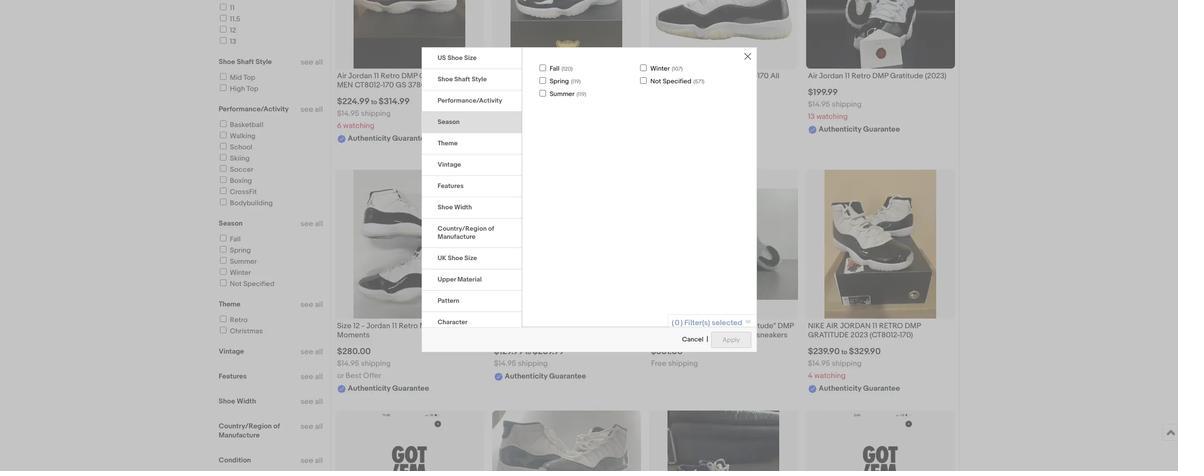 Task type: locate. For each thing, give the bounding box(es) containing it.
$14.95 down $129.99 on the bottom left of page
[[494, 359, 516, 369]]

3 see from the top
[[301, 219, 313, 229]]

authenticity
[[819, 125, 862, 134], [348, 134, 391, 143], [505, 143, 548, 153], [505, 372, 548, 381], [348, 384, 391, 393], [819, 384, 862, 393]]

11 inside size 12 - jordan 11 retro mid defining moments
[[392, 321, 397, 331]]

dmp for $225.00
[[559, 71, 575, 81]]

Fall checkbox
[[220, 235, 226, 241]]

8 see all from the top
[[301, 422, 323, 431]]

2 in from the left
[[590, 80, 597, 90]]

air up now
[[494, 71, 504, 81]]

1 vertical spatial fall
[[230, 235, 241, 243]]

0 vertical spatial country/region
[[438, 224, 487, 233]]

to inside $129.99 to $289.99 $14.95 shipping
[[525, 348, 531, 356]]

1 vertical spatial shaft
[[454, 75, 470, 83]]

school
[[230, 143, 252, 151]]

378038-
[[408, 80, 437, 90], [547, 80, 577, 90]]

$224.99 to $314.99 $14.95 shipping 6 watching
[[337, 97, 410, 131]]

13 right 13 option
[[230, 37, 236, 46]]

1 horizontal spatial mid
[[420, 321, 433, 331]]

jordan inside air jordan 11 retro dmp gratitude ct8012-170 (2023) (pre ~ orders all sizes)
[[505, 321, 529, 331]]

19
[[494, 130, 501, 140]]

2 all from the top
[[315, 105, 323, 114]]

3 see all from the top
[[301, 219, 323, 229]]

to left the $314.99
[[371, 98, 377, 106]]

1 all from the top
[[315, 57, 323, 67]]

8 see from the top
[[301, 422, 313, 431]]

0 horizontal spatial fall
[[230, 235, 241, 243]]

7 see from the top
[[301, 397, 313, 407]]

of inside dialog
[[488, 224, 494, 233]]

0 horizontal spatial winter
[[230, 268, 251, 277]]

6 see all from the top
[[301, 372, 323, 382]]

see all for vintage
[[301, 347, 323, 357]]

jordan
[[348, 71, 372, 81], [505, 71, 529, 81], [662, 71, 686, 81], [819, 71, 843, 81], [366, 321, 390, 331], [505, 321, 529, 331], [669, 321, 693, 331], [705, 321, 729, 331]]

watching right 19
[[503, 130, 534, 140]]

0 vertical spatial shaft
[[237, 57, 254, 66]]

gratitude inside air jordan 11 retro dmp gratitude men ct8012-170 gs 378038-170 in hand ship now
[[576, 71, 610, 81]]

1 vertical spatial style
[[472, 75, 487, 83]]

shaft up mid top
[[237, 57, 254, 66]]

see all for shoe width
[[301, 397, 323, 407]]

all for season
[[315, 219, 323, 229]]

authenticity for $280.00
[[348, 384, 391, 393]]

$329.90
[[849, 347, 881, 357]]

pattern
[[438, 297, 460, 305]]

see all
[[301, 57, 323, 67], [301, 105, 323, 114], [301, 219, 323, 229], [301, 300, 323, 309], [301, 347, 323, 357], [301, 372, 323, 382], [301, 397, 323, 407], [301, 422, 323, 431], [301, 456, 323, 465]]

specified down 107
[[663, 77, 692, 85]]

to inside $239.90 to $329.90 $14.95 shipping 4 watching
[[842, 348, 848, 356]]

see all button for country/region of manufacture
[[301, 422, 323, 431]]

summer for summer
[[230, 257, 257, 266]]

retro inside air jordan 11 retro dmp gratitude (2023) men ct8012-170 gs 378038-170 in hand
[[381, 71, 400, 81]]

1 vertical spatial shoe shaft style
[[438, 75, 487, 83]]

1 horizontal spatial width
[[454, 203, 472, 211]]

performance/activity up the basketball
[[219, 105, 289, 113]]

0 vertical spatial vintage
[[438, 160, 461, 169]]

) for summer
[[585, 91, 586, 98]]

$280.00 $14.95 shipping or best offer
[[337, 347, 391, 381]]

5 see all from the top
[[301, 347, 323, 357]]

170)
[[900, 330, 913, 340]]

mid
[[230, 73, 242, 82], [420, 321, 433, 331]]

see all button for season
[[301, 219, 323, 229]]

11 inside nike jordan air jordan 11 "gratitude" dmp white black ct8012-170 men's sneakers
[[731, 321, 736, 331]]

shaft down us shoe size
[[454, 75, 470, 83]]

manufacture up condition
[[219, 431, 260, 440]]

size right us at the left top of page
[[464, 54, 477, 62]]

tab list inside dialog
[[422, 48, 522, 471]]

spring up "summer" link
[[230, 246, 251, 255]]

in
[[450, 80, 458, 90], [590, 80, 597, 90]]

authenticity guarantee for $239.90
[[819, 384, 900, 393]]

)
[[571, 65, 573, 72], [681, 65, 683, 72], [579, 78, 581, 85], [703, 78, 705, 85], [585, 91, 586, 98]]

7 all from the top
[[315, 397, 323, 407]]

air inside air jordan 11 retro dmp gratitude ct8012-170 (2023) (pre ~ orders all sizes)
[[494, 321, 504, 331]]

0 horizontal spatial 378038-
[[408, 80, 437, 90]]

air inside air jordan 11 retro dmp gratitude (2023) men ct8012-170 gs 378038-170 in hand
[[337, 71, 347, 81]]

$14.95 down $239.90
[[808, 359, 830, 369]]

High Top checkbox
[[220, 84, 226, 91]]

see all button for condition
[[301, 456, 323, 465]]

soccer
[[230, 165, 253, 174]]

all for shoe width
[[315, 397, 323, 407]]

jordan for air jordan 11 gratitude ct8012-170  all sizes
[[662, 71, 686, 81]]

theme left 19
[[438, 139, 458, 147]]

1 378038- from the left
[[408, 80, 437, 90]]

all for condition
[[315, 456, 323, 465]]

6 all from the top
[[315, 372, 323, 382]]

watching right 6
[[343, 121, 375, 131]]

air jordan 11 retro dmp gratitude (2023) link
[[808, 71, 953, 83]]

1 vertical spatial summer
[[230, 257, 257, 266]]

specified for not specified
[[243, 279, 274, 288]]

2 hand from the left
[[599, 80, 620, 90]]

1 vertical spatial country/region
[[219, 422, 272, 430]]

spring for spring ( 119 )
[[550, 77, 569, 85]]

$225.00 $14.95 shipping 19 watching
[[494, 106, 548, 140]]

6 see from the top
[[301, 372, 313, 382]]

0 horizontal spatial not
[[230, 279, 242, 288]]

1 horizontal spatial 13
[[808, 112, 815, 122]]

1 vertical spatial of
[[273, 422, 280, 430]]

0 vertical spatial manufacture
[[438, 233, 476, 241]]

to for $224.99
[[371, 98, 377, 106]]

country/region of manufacture up condition
[[219, 422, 280, 440]]

$14.95 inside $224.99 to $314.99 $14.95 shipping 6 watching
[[337, 109, 359, 119]]

size up "material"
[[465, 254, 477, 262]]

12 inside size 12 - jordan 11 retro mid defining moments
[[353, 321, 360, 331]]

manufacture up uk shoe size
[[438, 233, 476, 241]]

spring link
[[218, 246, 251, 255]]

vintage
[[438, 160, 461, 169], [219, 347, 244, 356]]

( for winter
[[672, 65, 673, 72]]

170 inside air jordan 11 retro dmp gratitude ct8012-170 (2023) (pre ~ orders all sizes)
[[522, 330, 533, 340]]

$14.95 inside $199.99 $14.95 shipping 13 watching
[[808, 100, 830, 109]]

Apply submit
[[712, 332, 751, 348]]

0 horizontal spatial in
[[450, 80, 458, 90]]

guarantee for $224.99
[[392, 134, 429, 143]]

8 all from the top
[[315, 422, 323, 431]]

0 vertical spatial 13
[[230, 37, 236, 46]]

) inside summer ( 119 )
[[585, 91, 586, 98]]

size 12 - jordan 11 retro mid defining moments
[[337, 321, 464, 340]]

summer up winter link
[[230, 257, 257, 266]]

jordan inside size 12 - jordan 11 retro mid defining moments
[[366, 321, 390, 331]]

Boxing checkbox
[[220, 176, 226, 183]]

walking link
[[218, 132, 256, 140]]

size inside size 12 - jordan 11 retro mid defining moments
[[337, 321, 352, 331]]

winter up sizes
[[651, 64, 670, 73]]

0 horizontal spatial shoe width
[[219, 397, 256, 406]]

1 horizontal spatial country/region
[[438, 224, 487, 233]]

(2023) inside air jordan 11 retro dmp gratitude (2023) men ct8012-170 gs 378038-170 in hand
[[454, 71, 476, 81]]

11 left 571
[[688, 71, 693, 81]]

all for theme
[[315, 300, 323, 309]]

170
[[758, 71, 769, 81], [383, 80, 394, 90], [437, 80, 449, 90], [522, 80, 533, 90], [577, 80, 588, 90], [522, 330, 533, 340], [722, 330, 733, 340]]

in down us shoe size
[[450, 80, 458, 90]]

country/region up uk shoe size
[[438, 224, 487, 233]]

watching down $199.99
[[817, 112, 848, 122]]

0 horizontal spatial theme
[[219, 300, 241, 308]]

4 see from the top
[[301, 300, 313, 309]]

(2023) for $314.99
[[454, 71, 476, 81]]

shipping inside $224.99 to $314.99 $14.95 shipping 6 watching
[[361, 109, 391, 119]]

0 horizontal spatial 13
[[230, 37, 236, 46]]

air jordan 11 retro dmp gratitude ct8012-170 (2023) (pre ~ orders all sizes) image
[[492, 185, 641, 303]]

winter for winter ( 107 )
[[651, 64, 670, 73]]

watching
[[817, 112, 848, 122], [343, 121, 375, 131], [503, 130, 534, 140], [815, 371, 846, 381]]

1 vertical spatial manufacture
[[219, 431, 260, 440]]

Skiing checkbox
[[220, 154, 226, 161]]

0 vertical spatial size 12 - jordan 11 retro mid defining moments image
[[354, 170, 465, 319]]

119 for summer
[[578, 91, 585, 98]]

see all button for performance/activity
[[301, 105, 323, 114]]

all for shoe shaft style
[[315, 57, 323, 67]]

in inside air jordan 11 retro dmp gratitude men ct8012-170 gs 378038-170 in hand ship now
[[590, 80, 597, 90]]

retro inside air jordan 11 retro dmp gratitude men ct8012-170 gs 378038-170 in hand ship now
[[538, 71, 557, 81]]

shipping down $301.00
[[668, 359, 698, 369]]

see all button for vintage
[[301, 347, 323, 357]]

1 vertical spatial features
[[219, 372, 247, 381]]

style inside tab list
[[472, 75, 487, 83]]

retro left 120
[[538, 71, 557, 81]]

1 vertical spatial performance/activity
[[219, 105, 289, 113]]

0 vertical spatial all
[[771, 71, 780, 81]]

men
[[611, 71, 627, 81], [337, 80, 353, 90]]

9 see all from the top
[[301, 456, 323, 465]]

5 see from the top
[[301, 347, 313, 357]]

christmas link
[[218, 327, 263, 335]]

378038- up the $314.99
[[408, 80, 437, 90]]

fall up spring link
[[230, 235, 241, 243]]

tab list
[[422, 48, 522, 471]]

see all button for features
[[301, 372, 323, 382]]

spring down fall ( 120 )
[[550, 77, 569, 85]]

jordan up $224.99
[[348, 71, 372, 81]]

hand left ship
[[599, 80, 620, 90]]

12 right 12 option
[[230, 26, 236, 35]]

None checkbox
[[640, 64, 647, 71], [540, 77, 546, 84], [540, 90, 546, 97], [640, 64, 647, 71], [540, 77, 546, 84], [540, 90, 546, 97]]

4 see all from the top
[[301, 300, 323, 309]]

6 see all button from the top
[[301, 372, 323, 382]]

2 see all from the top
[[301, 105, 323, 114]]

to for $239.90
[[842, 348, 848, 356]]

top up high top
[[244, 73, 255, 82]]

boxing
[[230, 176, 252, 185]]

( inside winter ( 107 )
[[672, 65, 673, 72]]

see for vintage
[[301, 347, 313, 357]]

cancel button
[[682, 331, 704, 348]]

summer link
[[218, 257, 257, 266]]

jordan inside 'air jordan 11 gratitude ct8012-170  all sizes'
[[662, 71, 686, 81]]

sizes)
[[616, 330, 637, 340]]

retro up christmas link
[[230, 316, 248, 324]]

width
[[454, 203, 472, 211], [237, 397, 256, 406]]

gs inside air jordan 11 retro dmp gratitude (2023) men ct8012-170 gs 378038-170 in hand
[[396, 80, 406, 90]]

top for high top
[[247, 84, 258, 93]]

not inside dialog
[[651, 77, 661, 85]]

1 horizontal spatial not
[[651, 77, 661, 85]]

jordan for air jordan 11 retro dmp gratitude (2023)
[[819, 71, 843, 81]]

( inside summer ( 119 )
[[577, 91, 578, 98]]

black
[[673, 330, 692, 340]]

0 horizontal spatial shoe shaft style
[[219, 57, 272, 66]]

) inside winter ( 107 )
[[681, 65, 683, 72]]

( for fall
[[562, 65, 563, 72]]

$225.00
[[494, 106, 527, 116]]

Retro checkbox
[[220, 316, 226, 322]]

1 vertical spatial not
[[230, 279, 242, 288]]

11 inside air jordan 11 retro dmp gratitude ct8012-170 (2023) (pre ~ orders all sizes)
[[531, 321, 536, 331]]

0 vertical spatial fall
[[550, 64, 560, 73]]

3 all from the top
[[315, 219, 323, 229]]

mid left defining
[[420, 321, 433, 331]]

or
[[337, 371, 344, 381]]

11 up $289.99
[[531, 321, 536, 331]]

free
[[651, 359, 667, 369]]

$14.95 down $199.99
[[808, 100, 830, 109]]

1 horizontal spatial in
[[590, 80, 597, 90]]

see all for country/region of manufacture
[[301, 422, 323, 431]]

in right spring ( 119 )
[[590, 80, 597, 90]]

1 see from the top
[[301, 57, 313, 67]]

to inside $224.99 to $314.99 $14.95 shipping 6 watching
[[371, 98, 377, 106]]

theme inside dialog
[[438, 139, 458, 147]]

0 vertical spatial mid
[[230, 73, 242, 82]]

1 vertical spatial all
[[605, 330, 614, 340]]

authenticity down $224.99 to $314.99 $14.95 shipping 6 watching
[[348, 134, 391, 143]]

size left -
[[337, 321, 352, 331]]

air
[[826, 321, 839, 331]]

air jordan 11 gratitude ct8012-170  all sizes image
[[649, 0, 798, 52]]

0 vertical spatial not
[[651, 77, 661, 85]]

1 horizontal spatial specified
[[663, 77, 692, 85]]

1 vertical spatial country/region of manufacture
[[219, 422, 280, 440]]

shipping up offer
[[361, 359, 391, 369]]

air left 107
[[651, 71, 661, 81]]

$14.95 inside $239.90 to $329.90 $14.95 shipping 4 watching
[[808, 359, 830, 369]]

see all button for theme
[[301, 300, 323, 309]]

1 horizontal spatial vintage
[[438, 160, 461, 169]]

1 horizontal spatial shoe width
[[438, 203, 472, 211]]

hand down us shoe size
[[459, 80, 480, 90]]

ship
[[622, 80, 638, 90]]

see for theme
[[301, 300, 313, 309]]

air up "cancel"
[[694, 321, 704, 331]]

1 horizontal spatial 378038-
[[547, 80, 577, 90]]

dmp inside air jordan 11 retro dmp gratitude (2023) men ct8012-170 gs 378038-170 in hand
[[402, 71, 418, 81]]

retro up the $314.99
[[381, 71, 400, 81]]

1 horizontal spatial spring
[[550, 77, 569, 85]]

shipping down the $314.99
[[361, 109, 391, 119]]

specified
[[663, 77, 692, 85], [243, 279, 274, 288]]

$289.99
[[533, 347, 565, 357]]

authenticity down $225.00 $14.95 shipping 19 watching
[[505, 143, 548, 153]]

shoe shaft style
[[219, 57, 272, 66], [438, 75, 487, 83]]

to right $239.90
[[842, 348, 848, 356]]

retro for $199.99
[[852, 71, 871, 81]]

condition
[[219, 456, 251, 464]]

shoe shaft style down us shoe size
[[438, 75, 487, 83]]

size for uk shoe size
[[465, 254, 477, 262]]

retro inside air jordan 11 retro dmp gratitude ct8012-170 (2023) (pre ~ orders all sizes)
[[538, 321, 557, 331]]

shipping inside $280.00 $14.95 shipping or best offer
[[361, 359, 391, 369]]

3 see all button from the top
[[301, 219, 323, 229]]

all inside 'air jordan 11 gratitude ct8012-170  all sizes'
[[771, 71, 780, 81]]

watching right 4
[[815, 371, 846, 381]]

authenticity guarantee down $199.99 $14.95 shipping 13 watching
[[819, 125, 900, 134]]

size 12 - jordan 11 retro mid defining moments link
[[337, 321, 482, 343]]

mid up the high
[[230, 73, 242, 82]]

1 gs from the left
[[396, 80, 406, 90]]

1 horizontal spatial size 12 - jordan 11 retro mid defining moments image
[[668, 410, 779, 471]]

1 horizontal spatial manufacture
[[438, 233, 476, 241]]

$314.99
[[379, 97, 410, 107]]

119 down spring ( 119 )
[[578, 91, 585, 98]]

13 checkbox
[[220, 37, 226, 44]]

0 vertical spatial specified
[[663, 77, 692, 85]]

2 vertical spatial size
[[337, 321, 352, 331]]

jordan up now
[[505, 71, 529, 81]]

now
[[494, 90, 512, 99]]

shipping down $289.99
[[518, 359, 548, 369]]

crossfit
[[230, 188, 257, 196]]

Bodybuilding checkbox
[[220, 199, 226, 205]]

material
[[458, 275, 482, 283]]

see all for features
[[301, 372, 323, 382]]

see all button
[[301, 57, 323, 67], [301, 105, 323, 114], [301, 219, 323, 229], [301, 300, 323, 309], [301, 347, 323, 357], [301, 372, 323, 382], [301, 397, 323, 407], [301, 422, 323, 431], [301, 456, 323, 465]]

soccer link
[[218, 165, 253, 174]]

1 vertical spatial size
[[465, 254, 477, 262]]

spring inside dialog
[[550, 77, 569, 85]]

dialog containing us shoe size
[[0, 0, 1178, 471]]

air up $224.99
[[337, 71, 347, 81]]

fall left 120
[[550, 64, 560, 73]]

gs up the $314.99
[[396, 80, 406, 90]]

1 horizontal spatial all
[[771, 71, 780, 81]]

dmp inside air jordan 11 retro dmp gratitude men ct8012-170 gs 378038-170 in hand ship now
[[559, 71, 575, 81]]

11
[[230, 4, 235, 12], [374, 71, 379, 81], [531, 71, 536, 81], [688, 71, 693, 81], [845, 71, 850, 81], [392, 321, 397, 331], [531, 321, 536, 331], [731, 321, 736, 331], [873, 321, 878, 331]]

119
[[573, 78, 579, 85], [578, 91, 585, 98]]

gs inside air jordan 11 retro dmp gratitude men ct8012-170 gs 378038-170 in hand ship now
[[535, 80, 546, 90]]

authenticity guarantee down offer
[[348, 384, 429, 393]]

all for features
[[315, 372, 323, 382]]

119 inside summer ( 119 )
[[578, 91, 585, 98]]

gratitude inside air jordan 11 retro dmp gratitude (2023) men ct8012-170 gs 378038-170 in hand
[[419, 71, 452, 81]]

size 10.5 - jordan 11 retro mid defining moments image
[[492, 410, 641, 471]]

jordan right -
[[366, 321, 390, 331]]

shipping down the $225.00
[[518, 118, 548, 128]]

1 horizontal spatial of
[[488, 224, 494, 233]]

0 horizontal spatial men
[[337, 80, 353, 90]]

all for performance/activity
[[315, 105, 323, 114]]

air for $224.99
[[337, 71, 347, 81]]

see all for theme
[[301, 300, 323, 309]]

jordan
[[840, 321, 871, 331]]

0 vertical spatial 119
[[573, 78, 579, 85]]

retro inside size 12 - jordan 11 retro mid defining moments
[[399, 321, 418, 331]]

style up high top
[[256, 57, 272, 66]]

air jordan 11 retro dmp gratitude ct8012-170 (2023) (pre ~ orders all sizes)
[[494, 321, 637, 340]]

1 see all button from the top
[[301, 57, 323, 67]]

fall
[[550, 64, 560, 73], [230, 235, 241, 243]]

guarantee for $239.90
[[863, 384, 900, 393]]

1 vertical spatial top
[[247, 84, 258, 93]]

spring for spring
[[230, 246, 251, 255]]

gs
[[396, 80, 406, 90], [535, 80, 546, 90]]

8 see all button from the top
[[301, 422, 323, 431]]

air jordan 11 retro dmp gratitude (2023) men ct8012-170 gs 378038-170 in hand link
[[337, 71, 482, 93]]

(ct8012-
[[870, 330, 900, 340]]

13
[[230, 37, 236, 46], [808, 112, 815, 122]]

air jordan 11 gratitude ct8012-170  all sizes link
[[651, 71, 796, 93]]

1 vertical spatial spring
[[230, 246, 251, 255]]

shipping down $199.99
[[832, 100, 862, 109]]

gs left spring ( 119 )
[[535, 80, 546, 90]]

119 for spring
[[573, 78, 579, 85]]

1 hand from the left
[[459, 80, 480, 90]]

country/region up condition
[[219, 422, 272, 430]]

0 vertical spatial theme
[[438, 139, 458, 147]]

) inside spring ( 119 )
[[579, 78, 581, 85]]

1 vertical spatial size 12 - jordan 11 retro mid defining moments image
[[668, 410, 779, 471]]

$14.95
[[808, 100, 830, 109], [337, 109, 359, 119], [494, 118, 516, 128], [337, 359, 359, 369], [494, 359, 516, 369], [808, 359, 830, 369]]

5 see all button from the top
[[301, 347, 323, 357]]

performance/activity up the $225.00
[[438, 96, 502, 105]]

authenticity down offer
[[348, 384, 391, 393]]

0 horizontal spatial season
[[219, 219, 243, 228]]

retro link
[[218, 316, 248, 324]]

13 down $199.99
[[808, 112, 815, 122]]

1 horizontal spatial summer
[[550, 90, 575, 98]]

11 up apply submit
[[731, 321, 736, 331]]

jordan left 571
[[662, 71, 686, 81]]

size 11 - jordan 11 retro mid defining moments image
[[375, 410, 444, 471]]

not
[[651, 77, 661, 85], [230, 279, 242, 288]]

1 horizontal spatial men
[[611, 71, 627, 81]]

Summer checkbox
[[220, 257, 226, 264]]

authenticity guarantee down $239.90 to $329.90 $14.95 shipping 4 watching on the bottom right of the page
[[819, 384, 900, 393]]

(pre
[[558, 330, 572, 340]]

1 horizontal spatial hand
[[599, 80, 620, 90]]

0 horizontal spatial all
[[605, 330, 614, 340]]

nike air jordan 11 retro dmp gratitude 2023 (ct8012-170)
[[808, 321, 921, 340]]

jordan inside air jordan 11 retro dmp gratitude men ct8012-170 gs 378038-170 in hand ship now
[[505, 71, 529, 81]]

air inside air jordan 11 retro dmp gratitude men ct8012-170 gs 378038-170 in hand ship now
[[494, 71, 504, 81]]

gratitude down air jordan 11 retro dmp gratitude (2023) image
[[890, 71, 924, 81]]

authenticity guarantee down $224.99 to $314.99 $14.95 shipping 6 watching
[[348, 134, 429, 143]]

( inside fall ( 120 )
[[562, 65, 563, 72]]

dialog
[[0, 0, 1178, 471]]

0 horizontal spatial gs
[[396, 80, 406, 90]]

11 inside air jordan 11 retro dmp gratitude (2023) men ct8012-170 gs 378038-170 in hand
[[374, 71, 379, 81]]

0 vertical spatial of
[[488, 224, 494, 233]]

0 horizontal spatial features
[[219, 372, 247, 381]]

size 12 - jordan 11 retro mid defining moments image
[[354, 170, 465, 319], [668, 410, 779, 471]]

$14.95 down $280.00
[[337, 359, 359, 369]]

1 horizontal spatial features
[[438, 182, 464, 190]]

( inside spring ( 119 )
[[571, 78, 573, 85]]

gratitude inside air jordan 11 retro dmp gratitude ct8012-170 (2023) (pre ~ orders all sizes)
[[576, 321, 610, 331]]

1 see all from the top
[[301, 57, 323, 67]]

specified down winter link
[[243, 279, 274, 288]]

0 horizontal spatial spring
[[230, 246, 251, 255]]

1 vertical spatial shoe width
[[219, 397, 256, 406]]

0 horizontal spatial vintage
[[219, 347, 244, 356]]

air
[[337, 71, 347, 81], [494, 71, 504, 81], [651, 71, 661, 81], [808, 71, 818, 81], [494, 321, 504, 331], [694, 321, 704, 331]]

all
[[771, 71, 780, 81], [605, 330, 614, 340]]

0 horizontal spatial (2023)
[[454, 71, 476, 81]]

uk
[[438, 254, 447, 262]]

authenticity for $239.90
[[819, 384, 862, 393]]

119 up summer ( 119 )
[[573, 78, 579, 85]]

tab list containing us shoe size
[[422, 48, 522, 471]]

2 see from the top
[[301, 105, 313, 114]]

country/region of manufacture up uk shoe size
[[438, 224, 494, 241]]

0 vertical spatial top
[[244, 73, 255, 82]]

1 horizontal spatial to
[[525, 348, 531, 356]]

jordan up $199.99
[[819, 71, 843, 81]]

0 horizontal spatial hand
[[459, 80, 480, 90]]

authenticity down $239.90 to $329.90 $14.95 shipping 4 watching on the bottom right of the page
[[819, 384, 862, 393]]

high top link
[[218, 84, 258, 93]]

9 all from the top
[[315, 456, 323, 465]]

0 vertical spatial performance/activity
[[438, 96, 502, 105]]

spring ( 119 )
[[550, 77, 581, 85]]

1 vertical spatial specified
[[243, 279, 274, 288]]

(2023) inside air jordan 11 retro dmp gratitude ct8012-170 (2023) (pre ~ orders all sizes)
[[535, 330, 557, 340]]

1 horizontal spatial shoe shaft style
[[438, 75, 487, 83]]

2 see all button from the top
[[301, 105, 323, 114]]

jordan up $129.99 on the bottom left of page
[[505, 321, 529, 331]]

gratitude down us at the left top of page
[[419, 71, 452, 81]]

see for country/region of manufacture
[[301, 422, 313, 431]]

jordan inside air jordan 11 retro dmp gratitude (2023) men ct8012-170 gs 378038-170 in hand
[[348, 71, 372, 81]]

country/region
[[438, 224, 487, 233], [219, 422, 272, 430]]

men left sizes
[[611, 71, 627, 81]]

7 see all from the top
[[301, 397, 323, 407]]

1 vertical spatial mid
[[420, 321, 433, 331]]

0 vertical spatial summer
[[550, 90, 575, 98]]

spring
[[550, 77, 569, 85], [230, 246, 251, 255]]

watching inside $225.00 $14.95 shipping 19 watching
[[503, 130, 534, 140]]

dmp inside air jordan 11 retro dmp gratitude (2023) link
[[873, 71, 889, 81]]

2 378038- from the left
[[547, 80, 577, 90]]

dmp for $199.99
[[873, 71, 889, 81]]

to
[[371, 98, 377, 106], [525, 348, 531, 356], [842, 348, 848, 356]]

authenticity guarantee for $280.00
[[348, 384, 429, 393]]

0 vertical spatial shoe width
[[438, 203, 472, 211]]

dmp inside air jordan 11 retro dmp gratitude ct8012-170 (2023) (pre ~ orders all sizes)
[[559, 321, 575, 331]]

11 left fall ( 120 )
[[531, 71, 536, 81]]

11.5
[[230, 15, 240, 23]]

air jordan 11 retro dmp gratitude (2023) men ct8012-170 gs 378038-170 in hand image
[[354, 0, 465, 69]]

119 inside spring ( 119 )
[[573, 78, 579, 85]]

7 see all button from the top
[[301, 397, 323, 407]]

not down winter link
[[230, 279, 242, 288]]

Basketball checkbox
[[220, 120, 226, 127]]

5 all from the top
[[315, 347, 323, 357]]

air up $129.99 on the bottom left of page
[[494, 321, 504, 331]]

nike
[[651, 321, 667, 331]]

winter inside dialog
[[651, 64, 670, 73]]

2023
[[851, 330, 868, 340]]

men up $224.99
[[337, 80, 353, 90]]

4 all from the top
[[315, 300, 323, 309]]

see for condition
[[301, 456, 313, 465]]

1 vertical spatial 119
[[578, 91, 585, 98]]

11 up the $314.99
[[374, 71, 379, 81]]

0 horizontal spatial country/region of manufacture
[[219, 422, 280, 440]]

None checkbox
[[540, 64, 546, 71], [640, 77, 647, 84], [540, 64, 546, 71], [640, 77, 647, 84]]

air for $225.00
[[494, 71, 504, 81]]

1 horizontal spatial season
[[438, 118, 460, 126]]

0 vertical spatial 12
[[230, 26, 236, 35]]

gratitude inside 'air jordan 11 gratitude ct8012-170  all sizes'
[[695, 71, 728, 81]]

9 see from the top
[[301, 456, 313, 465]]

1 vertical spatial theme
[[219, 300, 241, 308]]

gratitude right 107
[[695, 71, 728, 81]]

2 horizontal spatial to
[[842, 348, 848, 356]]

1 in from the left
[[450, 80, 458, 90]]

$14.95 down the $225.00
[[494, 118, 516, 128]]

9 see all button from the top
[[301, 456, 323, 465]]

1 vertical spatial width
[[237, 397, 256, 406]]

2 gs from the left
[[535, 80, 546, 90]]

style down us shoe size
[[472, 75, 487, 83]]

theme up retro link
[[219, 300, 241, 308]]

gratitude for $225.00
[[576, 71, 610, 81]]

shoe shaft style up mid top
[[219, 57, 272, 66]]

4
[[808, 371, 813, 381]]

retro
[[381, 71, 400, 81], [538, 71, 557, 81], [852, 71, 871, 81], [230, 316, 248, 324], [399, 321, 418, 331], [538, 321, 557, 331]]

0 horizontal spatial performance/activity
[[219, 105, 289, 113]]

1 horizontal spatial (2023)
[[535, 330, 557, 340]]

4 see all button from the top
[[301, 300, 323, 309]]

shoe
[[448, 54, 463, 62], [219, 57, 235, 66], [438, 75, 453, 83], [438, 203, 453, 211], [448, 254, 463, 262], [219, 397, 235, 406]]

0 horizontal spatial shaft
[[237, 57, 254, 66]]

) inside fall ( 120 )
[[571, 65, 573, 72]]

12 left -
[[353, 321, 360, 331]]

0 horizontal spatial to
[[371, 98, 377, 106]]

winter
[[651, 64, 670, 73], [230, 268, 251, 277]]

watching inside $239.90 to $329.90 $14.95 shipping 4 watching
[[815, 371, 846, 381]]

to right $129.99 on the bottom left of page
[[525, 348, 531, 356]]

0 vertical spatial style
[[256, 57, 272, 66]]

0 horizontal spatial summer
[[230, 257, 257, 266]]

0 vertical spatial features
[[438, 182, 464, 190]]

shipping down $329.90 on the bottom of page
[[832, 359, 862, 369]]

authenticity down $129.99 to $289.99 $14.95 shipping
[[505, 372, 548, 381]]

see for shoe width
[[301, 397, 313, 407]]

retro up $199.99 $14.95 shipping 13 watching
[[852, 71, 871, 81]]

0 vertical spatial winter
[[651, 64, 670, 73]]

school link
[[218, 143, 252, 151]]



Task type: describe. For each thing, give the bounding box(es) containing it.
see all for performance/activity
[[301, 105, 323, 114]]

see all button for shoe shaft style
[[301, 57, 323, 67]]

gratitude for $224.99
[[419, 71, 452, 81]]

) inside not specified ( 571 )
[[703, 78, 705, 85]]

not for not specified ( 571 )
[[651, 77, 661, 85]]

air jordan 11 retro dmp gratitude men ct8012-170 gs 378038-170 in hand ship now link
[[494, 71, 639, 102]]

defining
[[434, 321, 464, 331]]

features inside dialog
[[438, 182, 464, 190]]

upper
[[438, 275, 456, 283]]

11 checkbox
[[220, 4, 226, 10]]

summer for summer ( 119 )
[[550, 90, 575, 98]]

not specified ( 571 )
[[651, 77, 705, 85]]

retro for $225.00
[[538, 71, 557, 81]]

fall link
[[218, 235, 241, 243]]

$199.99 $14.95 shipping 13 watching
[[808, 88, 862, 122]]

sneakers
[[757, 330, 788, 340]]

retro for $224.99
[[381, 71, 400, 81]]

$239.90
[[808, 347, 840, 357]]

School checkbox
[[220, 143, 226, 149]]

Spring checkbox
[[220, 246, 226, 253]]

close image
[[744, 53, 751, 60]]

Winter checkbox
[[220, 268, 226, 275]]

white
[[651, 330, 671, 340]]

christmas
[[230, 327, 263, 335]]

$301.00 free shipping
[[651, 347, 698, 369]]

1 horizontal spatial performance/activity
[[438, 96, 502, 105]]

$14.95 inside $129.99 to $289.99 $14.95 shipping
[[494, 359, 516, 369]]

authenticity guarantee for $225.00
[[505, 143, 586, 153]]

fall for fall
[[230, 235, 241, 243]]

skiing link
[[218, 154, 250, 163]]

basketball link
[[218, 120, 263, 129]]

men inside air jordan 11 retro dmp gratitude men ct8012-170 gs 378038-170 in hand ship now
[[611, 71, 627, 81]]

ct8012- inside air jordan 11 retro dmp gratitude men ct8012-170 gs 378038-170 in hand ship now
[[494, 80, 522, 90]]

nike jordan air jordan 11 "gratitude" dmp white black ct8012-170 men's sneakers link
[[651, 321, 796, 343]]

shipping inside $199.99 $14.95 shipping 13 watching
[[832, 100, 862, 109]]

jordan for nike jordan air jordan 11 "gratitude" dmp white black ct8012-170 men's sneakers
[[669, 321, 693, 331]]

-
[[362, 321, 365, 331]]

mid top link
[[218, 73, 255, 82]]

dmp inside nike air jordan 11 retro dmp gratitude 2023 (ct8012-170)
[[905, 321, 921, 331]]

see all button for shoe width
[[301, 397, 323, 407]]

season inside dialog
[[438, 118, 460, 126]]

see for features
[[301, 372, 313, 382]]

to for $129.99
[[525, 348, 531, 356]]

see all for condition
[[301, 456, 323, 465]]

1 horizontal spatial country/region of manufacture
[[438, 224, 494, 241]]

ct8012- inside nike jordan air jordan 11 "gratitude" dmp white black ct8012-170 men's sneakers
[[694, 330, 722, 340]]

hand inside air jordan 11 retro dmp gratitude men ct8012-170 gs 378038-170 in hand ship now
[[599, 80, 620, 90]]

11 right 11 checkbox at the left top of the page
[[230, 4, 235, 12]]

authenticity for $225.00
[[505, 143, 548, 153]]

top for mid top
[[244, 73, 255, 82]]

high top
[[230, 84, 258, 93]]

see all for season
[[301, 219, 323, 229]]

orders
[[580, 330, 604, 340]]

13 link
[[218, 37, 236, 46]]

manufacture inside dialog
[[438, 233, 476, 241]]

0 horizontal spatial country/region
[[219, 422, 272, 430]]

air inside 'air jordan 11 gratitude ct8012-170  all sizes'
[[651, 71, 661, 81]]

11 inside air jordan 11 retro dmp gratitude men ct8012-170 gs 378038-170 in hand ship now
[[531, 71, 536, 81]]

11 inside nike air jordan 11 retro dmp gratitude 2023 (ct8012-170)
[[873, 321, 878, 331]]

all for country/region of manufacture
[[315, 422, 323, 431]]

fall ( 120 )
[[550, 64, 573, 73]]

13 inside $199.99 $14.95 shipping 13 watching
[[808, 112, 815, 122]]

upper material
[[438, 275, 482, 283]]

( inside not specified ( 571 )
[[694, 78, 695, 85]]

shipping inside $129.99 to $289.99 $14.95 shipping
[[518, 359, 548, 369]]

men inside air jordan 11 retro dmp gratitude (2023) men ct8012-170 gs 378038-170 in hand
[[337, 80, 353, 90]]

0 horizontal spatial mid
[[230, 73, 242, 82]]

nike jordan air jordan 11 "gratitude" dmp white black ct8012-170 men's sneakers image
[[649, 188, 798, 300]]

( for spring
[[571, 78, 573, 85]]

nike air jordan 11 retro dmp gratitude 2023 (ct8012-170) link
[[808, 321, 953, 343]]

12 checkbox
[[220, 26, 226, 33]]

nike
[[808, 321, 825, 331]]

Soccer checkbox
[[220, 165, 226, 172]]

) for spring
[[579, 78, 581, 85]]

6
[[337, 121, 342, 131]]

jordan for air jordan 11 retro dmp gratitude (2023) men ct8012-170 gs 378038-170 in hand
[[348, 71, 372, 81]]

$14.95 inside $225.00 $14.95 shipping 19 watching
[[494, 118, 516, 128]]

nike air jordan 11 retro dmp gratitude 2023 (ct8012-170) image
[[825, 170, 936, 319]]

retro
[[879, 321, 903, 331]]

nike jordan air jordan 11 "gratitude" dmp white black ct8012-170 men's sneakers
[[651, 321, 794, 340]]

authenticity guarantee for $224.99
[[348, 134, 429, 143]]

11.5 checkbox
[[220, 15, 226, 21]]

) for winter
[[681, 65, 683, 72]]

see for season
[[301, 219, 313, 229]]

shipping inside $239.90 to $329.90 $14.95 shipping 4 watching
[[832, 359, 862, 369]]

authenticity for $199.99
[[819, 125, 862, 134]]

watching inside $224.99 to $314.99 $14.95 shipping 6 watching
[[343, 121, 375, 131]]

378038- inside air jordan 11 retro dmp gratitude (2023) men ct8012-170 gs 378038-170 in hand
[[408, 80, 437, 90]]

gratitude for $199.99
[[890, 71, 924, 81]]

moments
[[337, 330, 370, 340]]

uk shoe size
[[438, 254, 477, 262]]

gratitude
[[808, 330, 849, 340]]

1 vertical spatial vintage
[[219, 347, 244, 356]]

not specified
[[230, 279, 274, 288]]

jordan for air jordan 11 retro dmp gratitude ct8012-170 (2023) (pre ~ orders all sizes)
[[505, 321, 529, 331]]

air jordan 11 retro dmp gratitude ct8012-170 (2023) (pre ~ orders all sizes) link
[[494, 321, 639, 343]]

$199.99
[[808, 88, 838, 98]]

(2023) for shipping
[[925, 71, 947, 81]]

basketball
[[230, 120, 263, 129]]

0 vertical spatial shoe shaft style
[[219, 57, 272, 66]]

authenticity guarantee down $129.99 to $289.99 $14.95 shipping
[[505, 372, 586, 381]]

not specified link
[[218, 279, 274, 288]]

not for not specified
[[230, 279, 242, 288]]

$280.00
[[337, 347, 371, 357]]

dmp for $129.99
[[559, 321, 575, 331]]

walking
[[230, 132, 256, 140]]

crossfit link
[[218, 188, 257, 196]]

$129.99 to $289.99 $14.95 shipping
[[494, 347, 565, 369]]

size 13 - jordan 11 retro mid defining moments nike image
[[846, 410, 915, 471]]

cancel
[[682, 335, 704, 343]]

0 horizontal spatial style
[[256, 57, 272, 66]]

0 horizontal spatial width
[[237, 397, 256, 406]]

0 vertical spatial width
[[454, 203, 472, 211]]

11 link
[[218, 4, 235, 12]]

air jordan 11 gratitude ct8012-170  all sizes
[[651, 71, 780, 90]]

size for us shoe size
[[464, 54, 477, 62]]

CrossFit checkbox
[[220, 188, 226, 194]]

air jordan 11 retro dmp gratitude men ct8012-170 gs 378038-170 in hand ship now
[[494, 71, 638, 99]]

best
[[346, 371, 362, 381]]

guarantee for $280.00
[[392, 384, 429, 393]]

sizes
[[651, 80, 670, 90]]

skiing
[[230, 154, 250, 163]]

see for performance/activity
[[301, 105, 313, 114]]

high
[[230, 84, 245, 93]]

authenticity guarantee for $199.99
[[819, 125, 900, 134]]

watching inside $199.99 $14.95 shipping 13 watching
[[817, 112, 848, 122]]

authenticity for $224.99
[[348, 134, 391, 143]]

us
[[438, 54, 446, 62]]

dmp for $224.99
[[402, 71, 418, 81]]

guarantee for $225.00
[[549, 143, 586, 153]]

character
[[438, 318, 468, 326]]

120
[[563, 65, 571, 72]]

ct8012- inside air jordan 11 retro dmp gratitude (2023) men ct8012-170 gs 378038-170 in hand
[[355, 80, 383, 90]]

bodybuilding
[[230, 199, 273, 207]]

12 link
[[218, 26, 236, 35]]

boxing link
[[218, 176, 252, 185]]

Not Specified checkbox
[[220, 279, 226, 286]]

jordan up apply submit
[[705, 321, 729, 331]]

all inside air jordan 11 retro dmp gratitude ct8012-170 (2023) (pre ~ orders all sizes)
[[605, 330, 614, 340]]

air jordan 11 retro dmp gratitude men ct8012-170 gs 378038-170 in hand ship now image
[[511, 0, 622, 69]]

$224.99
[[337, 97, 370, 107]]

170 inside 'air jordan 11 gratitude ct8012-170  all sizes'
[[758, 71, 769, 81]]

shipping inside $301.00 free shipping
[[668, 359, 698, 369]]

11.5 link
[[218, 15, 240, 23]]

air jordan 11 retro dmp gratitude (2023) men ct8012-170 gs 378038-170 in hand
[[337, 71, 480, 90]]

winter for winter
[[230, 268, 251, 277]]

men's
[[735, 330, 755, 340]]

hand inside air jordan 11 retro dmp gratitude (2023) men ct8012-170 gs 378038-170 in hand
[[459, 80, 480, 90]]

mid inside size 12 - jordan 11 retro mid defining moments
[[420, 321, 433, 331]]

air jordan 11 retro dmp gratitude (2023) image
[[806, 0, 955, 69]]

guarantee for $199.99
[[863, 125, 900, 134]]

jordan for air jordan 11 retro dmp gratitude men ct8012-170 gs 378038-170 in hand ship now
[[505, 71, 529, 81]]

dmp inside nike jordan air jordan 11 "gratitude" dmp white black ct8012-170 men's sneakers
[[778, 321, 794, 331]]

air jordan 11 retro dmp gratitude (2023)
[[808, 71, 947, 81]]

) for fall
[[571, 65, 573, 72]]

air for $199.99
[[808, 71, 818, 81]]

winter link
[[218, 268, 251, 277]]

see all for shoe shaft style
[[301, 57, 323, 67]]

"gratitude"
[[738, 321, 776, 331]]

in inside air jordan 11 retro dmp gratitude (2023) men ct8012-170 gs 378038-170 in hand
[[450, 80, 458, 90]]

Walking checkbox
[[220, 132, 226, 138]]

11 inside 'air jordan 11 gratitude ct8012-170  all sizes'
[[688, 71, 693, 81]]

retro for $129.99
[[538, 321, 557, 331]]

air for $129.99
[[494, 321, 504, 331]]

see for shoe shaft style
[[301, 57, 313, 67]]

378038- inside air jordan 11 retro dmp gratitude men ct8012-170 gs 378038-170 in hand ship now
[[547, 80, 577, 90]]

winter ( 107 )
[[651, 64, 683, 73]]

571
[[695, 78, 703, 85]]

all for vintage
[[315, 347, 323, 357]]

air inside nike jordan air jordan 11 "gratitude" dmp white black ct8012-170 men's sneakers
[[694, 321, 704, 331]]

107
[[673, 65, 681, 72]]

mid top
[[230, 73, 255, 82]]

( for summer
[[577, 91, 578, 98]]

$129.99
[[494, 347, 524, 357]]

ct8012- inside air jordan 11 retro dmp gratitude ct8012-170 (2023) (pre ~ orders all sizes)
[[494, 330, 522, 340]]

fall for fall ( 120 )
[[550, 64, 560, 73]]

170 inside nike jordan air jordan 11 "gratitude" dmp white black ct8012-170 men's sneakers
[[722, 330, 733, 340]]

1 horizontal spatial shaft
[[454, 75, 470, 83]]

Mid Top checkbox
[[220, 73, 226, 80]]

0 horizontal spatial 12
[[230, 26, 236, 35]]

$14.95 inside $280.00 $14.95 shipping or best offer
[[337, 359, 359, 369]]

ct8012- inside 'air jordan 11 gratitude ct8012-170  all sizes'
[[730, 71, 758, 81]]

bodybuilding link
[[218, 199, 273, 207]]

shipping inside $225.00 $14.95 shipping 19 watching
[[518, 118, 548, 128]]

specified for not specified ( 571 )
[[663, 77, 692, 85]]

Christmas checkbox
[[220, 327, 226, 333]]

$301.00
[[651, 347, 683, 357]]

0 horizontal spatial manufacture
[[219, 431, 260, 440]]

11 up $199.99 $14.95 shipping 13 watching
[[845, 71, 850, 81]]



Task type: vqa. For each thing, say whether or not it's contained in the screenshot.


